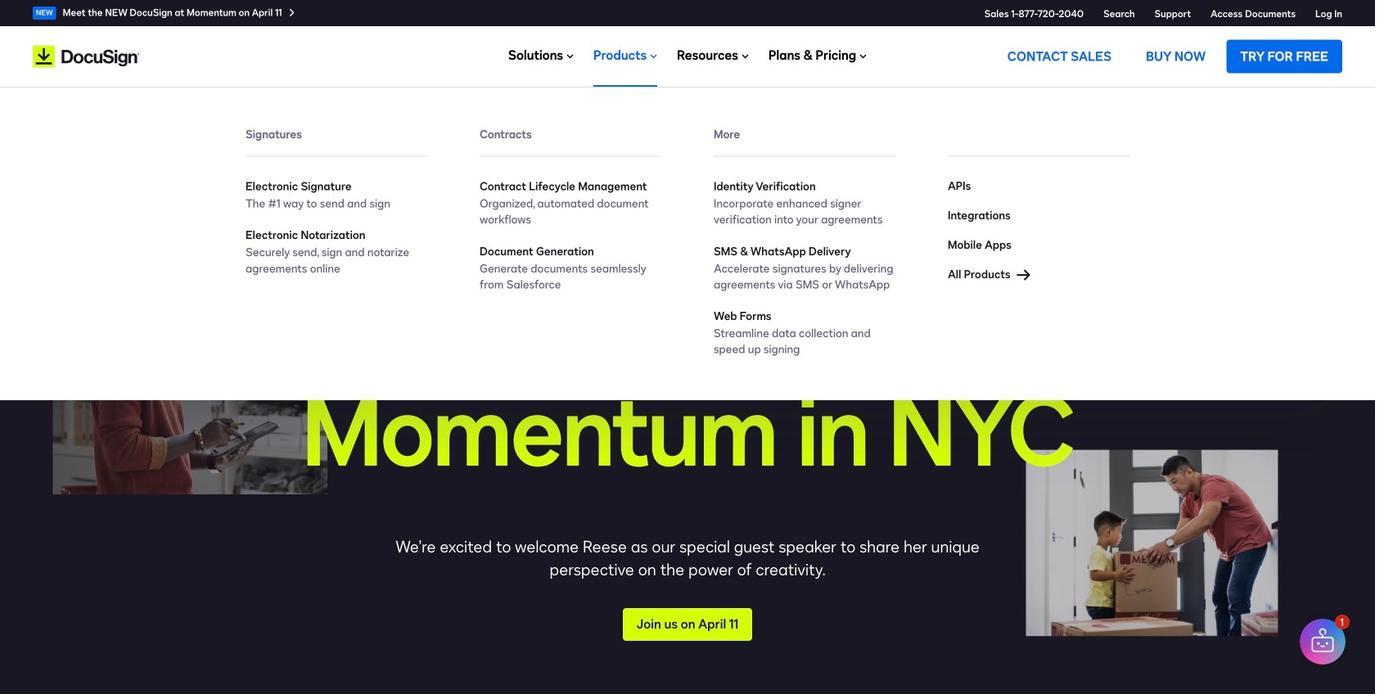 Task type: locate. For each thing, give the bounding box(es) containing it.
resource navigation element
[[0, 0, 1375, 26]]

woman in bakery holds up two loaves of bread. image
[[1078, 62, 1319, 266]]



Task type: vqa. For each thing, say whether or not it's contained in the screenshot.
Oracle logo
no



Task type: describe. For each thing, give the bounding box(es) containing it.
a father and his young son hold a cardboard moving box. image
[[1026, 450, 1278, 636]]



